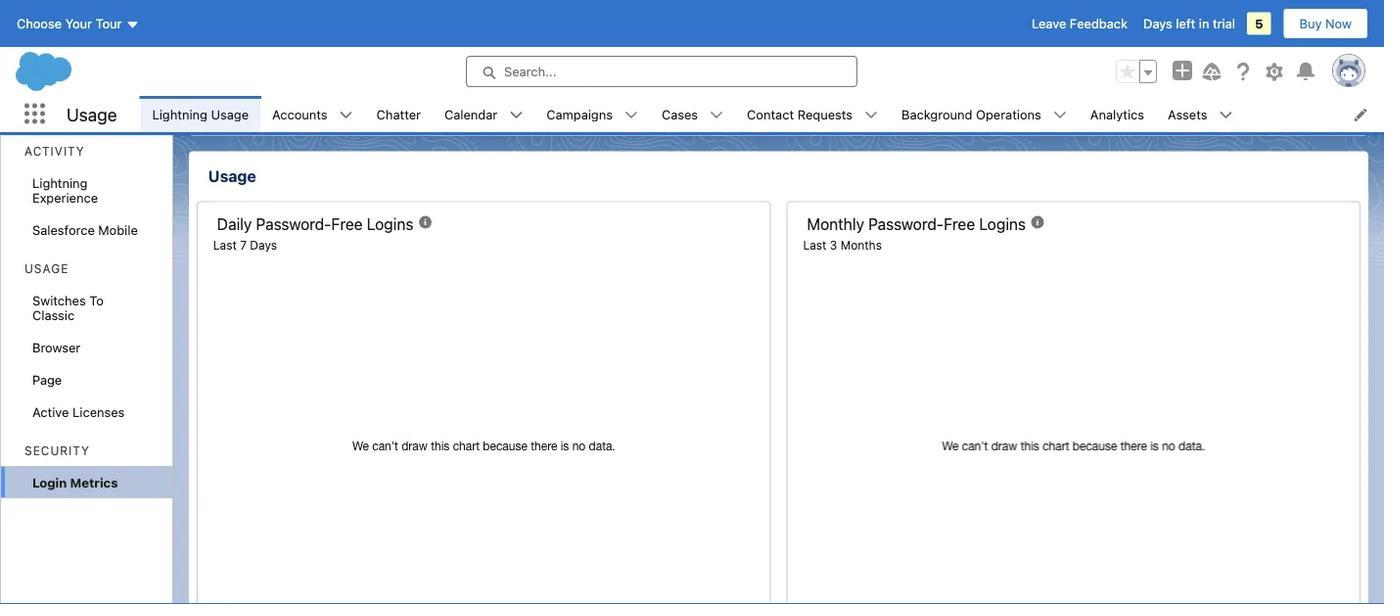 Task type: vqa. For each thing, say whether or not it's contained in the screenshot.
rightmost The 31
no



Task type: locate. For each thing, give the bounding box(es) containing it.
accounts link
[[261, 96, 339, 132]]

2 open from the left
[[471, 98, 503, 112]]

monthly
[[807, 214, 865, 233]]

1 horizontal spatial open
[[471, 98, 503, 112]]

tour
[[96, 16, 122, 31]]

browser
[[32, 340, 81, 355]]

1 horizontal spatial lightning
[[152, 107, 208, 121]]

command
[[326, 98, 387, 112]]

2 horizontal spatial open
[[768, 98, 800, 112]]

days
[[1144, 16, 1173, 31], [250, 238, 277, 251]]

3 open from the left
[[768, 98, 800, 112]]

factor
[[254, 64, 302, 82], [542, 98, 579, 112]]

0 horizontal spatial last
[[213, 238, 237, 251]]

3 text default image from the left
[[710, 108, 724, 122]]

days left in trial
[[1144, 16, 1236, 31]]

1 horizontal spatial authentication
[[583, 98, 669, 112]]

1 horizontal spatial text default image
[[1054, 108, 1067, 122]]

text default image inside background operations list item
[[1054, 108, 1067, 122]]

1 text default image from the left
[[339, 108, 353, 122]]

free for daily password-free logins
[[331, 214, 363, 233]]

assets link
[[1157, 96, 1220, 132]]

to
[[89, 293, 104, 307]]

2 text default image from the left
[[625, 108, 638, 122]]

contact requests list item
[[736, 96, 890, 132]]

logins for daily password-free logins
[[367, 214, 414, 233]]

text default image right operations
[[1054, 108, 1067, 122]]

password- for monthly
[[869, 214, 944, 233]]

lightning inside lightning experience
[[32, 175, 88, 190]]

last left 3
[[803, 238, 827, 251]]

1 vertical spatial lightning
[[32, 175, 88, 190]]

0 vertical spatial authentication
[[306, 64, 418, 82]]

0 horizontal spatial logins
[[367, 214, 414, 233]]

text default image inside assets list item
[[1220, 108, 1233, 122]]

experience
[[32, 190, 98, 205]]

active
[[32, 404, 69, 419]]

1 text default image from the left
[[509, 108, 523, 122]]

usage left accounts
[[211, 107, 249, 121]]

lightning experience
[[32, 175, 98, 205]]

cases link
[[650, 96, 710, 132]]

text default image right accounts
[[339, 108, 353, 122]]

0 horizontal spatial factor
[[254, 64, 302, 82]]

choose
[[17, 16, 62, 31]]

1 last from the left
[[213, 238, 237, 251]]

text default image left cases
[[625, 108, 638, 122]]

buy now button
[[1283, 8, 1369, 39]]

campaigns link
[[535, 96, 625, 132]]

logins
[[367, 214, 414, 233], [980, 214, 1026, 233]]

1 free from the left
[[331, 214, 363, 233]]

3
[[830, 238, 838, 251]]

lightning usage
[[152, 107, 249, 121]]

days right "7"
[[250, 238, 277, 251]]

trial
[[1213, 16, 1236, 31]]

0 horizontal spatial security
[[24, 444, 90, 458]]

usage
[[67, 104, 117, 125], [211, 107, 249, 121], [208, 167, 256, 185], [24, 262, 69, 276]]

lightning for lightning usage
[[152, 107, 208, 121]]

password- up months
[[869, 214, 944, 233]]

authentication
[[306, 64, 418, 82], [583, 98, 669, 112]]

1 open from the left
[[238, 98, 270, 112]]

now
[[1326, 16, 1352, 31]]

2 horizontal spatial security
[[567, 64, 630, 82]]

0 vertical spatial salesforce
[[803, 98, 866, 112]]

0 horizontal spatial days
[[250, 238, 277, 251]]

7
[[240, 238, 247, 251]]

text default image inside calendar list item
[[509, 108, 523, 122]]

group
[[1116, 60, 1158, 83]]

0 vertical spatial multi-
[[208, 64, 254, 82]]

free
[[331, 214, 363, 233], [944, 214, 976, 233]]

lightning inside 'link'
[[152, 107, 208, 121]]

multi- up lightning usage 'link'
[[208, 64, 254, 82]]

2 password- from the left
[[869, 214, 944, 233]]

last for daily password-free logins
[[213, 238, 237, 251]]

0 horizontal spatial text default image
[[509, 108, 523, 122]]

your
[[65, 16, 92, 31]]

in
[[1199, 16, 1210, 31]]

4 text default image from the left
[[865, 108, 878, 122]]

text default image inside campaigns list item
[[625, 108, 638, 122]]

open multi-factor authentication assistant
[[471, 98, 727, 112]]

feedback
[[1070, 16, 1128, 31]]

choose your tour
[[17, 16, 122, 31]]

salesforce mobile
[[32, 222, 138, 237]]

analytics link
[[1079, 96, 1157, 132]]

text default image right assets
[[1220, 108, 1233, 122]]

text default image right cases
[[710, 108, 724, 122]]

2 horizontal spatial text default image
[[1220, 108, 1233, 122]]

choose your tour button
[[16, 8, 141, 39]]

open
[[238, 98, 270, 112], [471, 98, 503, 112], [768, 98, 800, 112]]

calendar link
[[433, 96, 509, 132]]

classic
[[32, 307, 75, 322]]

1 horizontal spatial factor
[[542, 98, 579, 112]]

usage up daily
[[208, 167, 256, 185]]

assets
[[1168, 107, 1208, 121]]

1 horizontal spatial free
[[944, 214, 976, 233]]

mobile
[[98, 222, 138, 237]]

0 horizontal spatial password-
[[256, 214, 331, 233]]

background
[[902, 107, 973, 121]]

last left "7"
[[213, 238, 237, 251]]

contact
[[747, 107, 794, 121]]

cases list item
[[650, 96, 736, 132]]

2 text default image from the left
[[1054, 108, 1067, 122]]

1 password- from the left
[[256, 214, 331, 233]]

open for open salesforce optimizer
[[768, 98, 800, 112]]

2 logins from the left
[[980, 214, 1026, 233]]

campaigns list item
[[535, 96, 650, 132]]

0 horizontal spatial free
[[331, 214, 363, 233]]

text default image inside contact requests 'list item'
[[865, 108, 878, 122]]

requests
[[798, 107, 853, 121]]

list containing lightning usage
[[140, 96, 1385, 132]]

0 horizontal spatial multi-
[[208, 64, 254, 82]]

salesforce
[[803, 98, 866, 112], [32, 222, 95, 237]]

password-
[[256, 214, 331, 233], [869, 214, 944, 233]]

password- up last 7 days
[[256, 214, 331, 233]]

2 vertical spatial security
[[24, 444, 90, 458]]

text default image right the "calendar"
[[509, 108, 523, 122]]

contact requests link
[[736, 96, 865, 132]]

1 horizontal spatial logins
[[980, 214, 1026, 233]]

search... button
[[466, 56, 858, 87]]

2 free from the left
[[944, 214, 976, 233]]

3 text default image from the left
[[1220, 108, 1233, 122]]

0 horizontal spatial open
[[238, 98, 270, 112]]

cases
[[662, 107, 698, 121]]

1 logins from the left
[[367, 214, 414, 233]]

1 horizontal spatial last
[[803, 238, 827, 251]]

2 last from the left
[[803, 238, 827, 251]]

text default image
[[339, 108, 353, 122], [625, 108, 638, 122], [710, 108, 724, 122], [865, 108, 878, 122]]

contact requests
[[747, 107, 853, 121]]

chatter link
[[365, 96, 433, 132]]

1 vertical spatial salesforce
[[32, 222, 95, 237]]

open multi-factor authentication assistant link
[[471, 98, 727, 112]]

accounts list item
[[261, 96, 365, 132]]

0 horizontal spatial lightning
[[32, 175, 88, 190]]

text default image right the requests
[[865, 108, 878, 122]]

0 vertical spatial lightning
[[152, 107, 208, 121]]

login metrics
[[32, 475, 118, 490]]

multi-
[[208, 64, 254, 82], [506, 98, 542, 112]]

multi- down general
[[506, 98, 542, 112]]

text default image inside accounts list item
[[339, 108, 353, 122]]

last
[[213, 238, 237, 251], [803, 238, 827, 251]]

text default image inside cases list item
[[710, 108, 724, 122]]

leave
[[1032, 16, 1067, 31]]

accounts
[[272, 107, 328, 121]]

0 vertical spatial days
[[1144, 16, 1173, 31]]

search...
[[504, 64, 557, 79]]

security
[[567, 64, 630, 82], [274, 98, 323, 112], [24, 444, 90, 458]]

lightning
[[152, 107, 208, 121], [32, 175, 88, 190]]

list
[[140, 96, 1385, 132]]

0 vertical spatial factor
[[254, 64, 302, 82]]

text default image
[[509, 108, 523, 122], [1054, 108, 1067, 122], [1220, 108, 1233, 122]]

1 horizontal spatial password-
[[869, 214, 944, 233]]

1 horizontal spatial security
[[274, 98, 323, 112]]

campaigns
[[547, 107, 613, 121]]

and
[[472, 64, 500, 82]]

0 vertical spatial security
[[567, 64, 630, 82]]

days left left
[[1144, 16, 1173, 31]]

1 horizontal spatial multi-
[[506, 98, 542, 112]]



Task type: describe. For each thing, give the bounding box(es) containing it.
chatter
[[377, 107, 421, 121]]

text default image for contact requests
[[865, 108, 878, 122]]

0 horizontal spatial salesforce
[[32, 222, 95, 237]]

1 vertical spatial multi-
[[506, 98, 542, 112]]

open for open security command center
[[238, 98, 270, 112]]

1 vertical spatial factor
[[542, 98, 579, 112]]

last 7 days
[[213, 238, 277, 251]]

licenses
[[73, 404, 125, 419]]

5
[[1255, 16, 1264, 31]]

analytics
[[1091, 107, 1145, 121]]

mfa assistant image
[[441, 93, 465, 117]]

assets list item
[[1157, 96, 1245, 132]]

activity
[[24, 144, 85, 158]]

open salesforce optimizer
[[768, 98, 927, 112]]

calendar
[[445, 107, 498, 121]]

1 vertical spatial authentication
[[583, 98, 669, 112]]

center
[[390, 98, 430, 112]]

text default image for assets
[[1220, 108, 1233, 122]]

leave feedback
[[1032, 16, 1128, 31]]

general
[[504, 64, 563, 82]]

lightning usage link
[[140, 96, 261, 132]]

leave feedback link
[[1032, 16, 1128, 31]]

text default image for calendar
[[509, 108, 523, 122]]

login
[[32, 475, 67, 490]]

password- for daily
[[256, 214, 331, 233]]

open salesforce optimizer link
[[768, 98, 927, 112]]

free for monthly password-free logins
[[944, 214, 976, 233]]

daily password-free logins
[[217, 214, 414, 233]]

(mfa)
[[422, 64, 468, 82]]

background operations list item
[[890, 96, 1079, 132]]

usage inside 'link'
[[211, 107, 249, 121]]

usage up switches
[[24, 262, 69, 276]]

last 3 months
[[803, 238, 882, 251]]

last for monthly password-free logins
[[803, 238, 827, 251]]

lightning for lightning experience
[[32, 175, 88, 190]]

actions
[[634, 64, 692, 82]]

active licenses
[[32, 404, 125, 419]]

1 horizontal spatial days
[[1144, 16, 1173, 31]]

operations
[[976, 107, 1042, 121]]

text default image for campaigns
[[625, 108, 638, 122]]

logins for monthly password-free logins
[[980, 214, 1026, 233]]

buy now
[[1300, 16, 1352, 31]]

0 horizontal spatial authentication
[[306, 64, 418, 82]]

text default image for accounts
[[339, 108, 353, 122]]

open for open multi-factor authentication assistant
[[471, 98, 503, 112]]

1 vertical spatial security
[[274, 98, 323, 112]]

open security command center link
[[238, 98, 430, 112]]

text default image for cases
[[710, 108, 724, 122]]

buy
[[1300, 16, 1323, 31]]

calendar list item
[[433, 96, 535, 132]]

switches
[[32, 293, 86, 307]]

open security command center
[[238, 98, 430, 112]]

background operations link
[[890, 96, 1054, 132]]

multi-factor authentication (mfa) and general security actions
[[208, 64, 692, 82]]

page
[[32, 372, 62, 387]]

left
[[1176, 16, 1196, 31]]

assistant
[[672, 98, 727, 112]]

metrics
[[70, 475, 118, 490]]

background operations
[[902, 107, 1042, 121]]

1 horizontal spatial salesforce
[[803, 98, 866, 112]]

text default image for background operations
[[1054, 108, 1067, 122]]

1 vertical spatial days
[[250, 238, 277, 251]]

monthly password-free logins
[[807, 214, 1026, 233]]

usage up activity
[[67, 104, 117, 125]]

optimizer
[[869, 98, 927, 112]]

switches to classic
[[32, 293, 104, 322]]

months
[[841, 238, 882, 251]]

daily
[[217, 214, 252, 233]]



